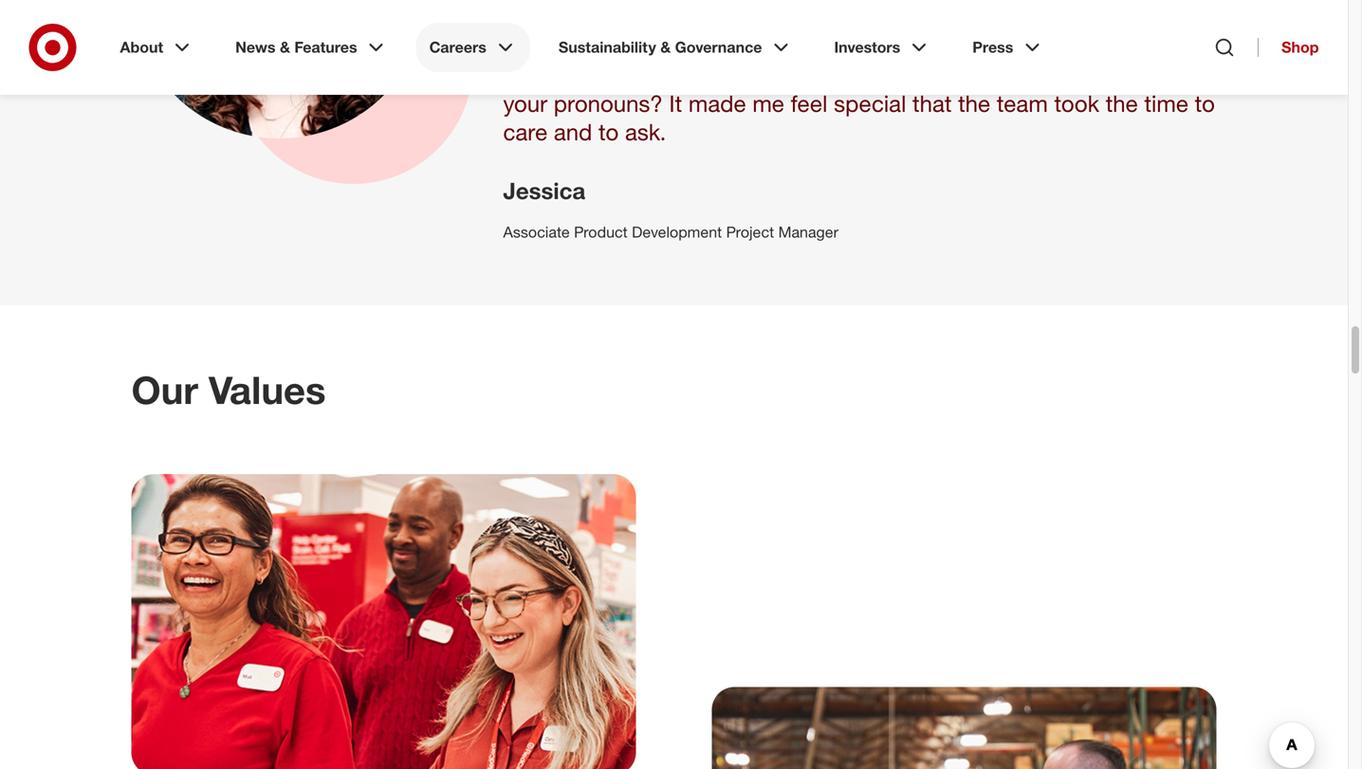 Task type: vqa. For each thing, say whether or not it's contained in the screenshot.
"&" in the SUSTAINABILITY & GOVERNANCE 'link'
yes



Task type: locate. For each thing, give the bounding box(es) containing it.
0 horizontal spatial &
[[280, 38, 290, 56]]

2 & from the left
[[661, 38, 671, 56]]

shop link
[[1258, 38, 1320, 57]]

& inside "link"
[[280, 38, 290, 56]]

& left governance
[[661, 38, 671, 56]]

&
[[280, 38, 290, 56], [661, 38, 671, 56]]

1 & from the left
[[280, 38, 290, 56]]

& right news
[[280, 38, 290, 56]]

shop
[[1282, 38, 1320, 56]]

investors
[[835, 38, 901, 56]]

project
[[727, 223, 774, 241]]

news & features
[[235, 38, 357, 56]]

sustainability
[[559, 38, 656, 56]]

our
[[131, 367, 198, 413]]

1 horizontal spatial &
[[661, 38, 671, 56]]

development
[[632, 223, 722, 241]]

& for features
[[280, 38, 290, 56]]

press link
[[960, 23, 1057, 72]]

about link
[[107, 23, 207, 72]]



Task type: describe. For each thing, give the bounding box(es) containing it.
associate
[[503, 223, 570, 241]]

investors link
[[821, 23, 944, 72]]

news & features link
[[222, 23, 401, 72]]

sustainability & governance link
[[545, 23, 806, 72]]

governance
[[675, 38, 762, 56]]

press
[[973, 38, 1014, 56]]

careers link
[[416, 23, 530, 72]]

& for governance
[[661, 38, 671, 56]]

features
[[295, 38, 357, 56]]

sustainability & governance
[[559, 38, 762, 56]]

our values
[[131, 367, 326, 413]]

jessica
[[503, 177, 586, 204]]

about
[[120, 38, 163, 56]]

manager
[[779, 223, 839, 241]]

careers
[[429, 38, 487, 56]]

product
[[574, 223, 628, 241]]

associate product development project manager
[[503, 223, 839, 241]]

news
[[235, 38, 276, 56]]

values
[[209, 367, 326, 413]]



